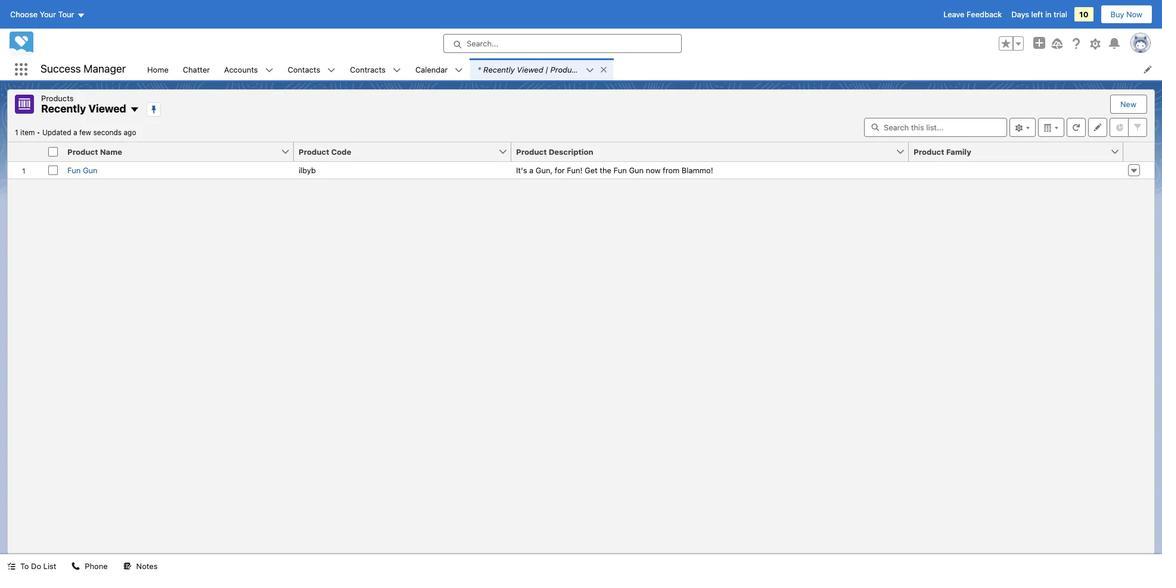 Task type: vqa. For each thing, say whether or not it's contained in the screenshot.
bottom creslife
no



Task type: describe. For each thing, give the bounding box(es) containing it.
contacts list item
[[281, 58, 343, 80]]

1 item • updated a few seconds ago
[[15, 128, 136, 137]]

1
[[15, 128, 18, 137]]

2 gun from the left
[[629, 165, 644, 175]]

product code button
[[294, 142, 498, 161]]

text default image inside to do list button
[[7, 563, 15, 571]]

notes button
[[116, 555, 165, 579]]

list containing home
[[140, 58, 1162, 80]]

product description element
[[511, 142, 916, 162]]

manager
[[84, 63, 126, 75]]

product for product name
[[67, 147, 98, 156]]

fun gun link
[[67, 165, 98, 175]]

product description button
[[511, 142, 896, 161]]

text default image inside phone "button"
[[72, 563, 80, 571]]

|
[[546, 65, 548, 74]]

recently viewed status
[[15, 128, 42, 137]]

product family element
[[909, 142, 1131, 162]]

ago
[[124, 128, 136, 137]]

it's
[[516, 165, 527, 175]]

item number image
[[8, 142, 44, 161]]

search... button
[[443, 34, 682, 53]]

1 vertical spatial products
[[41, 94, 74, 103]]

Search Recently Viewed list view. search field
[[864, 118, 1007, 137]]

family
[[946, 147, 971, 156]]

product description
[[516, 147, 593, 156]]

fun gun
[[67, 165, 98, 175]]

recently viewed grid
[[8, 142, 1155, 179]]

days
[[1012, 10, 1029, 19]]

text default image for accounts
[[265, 66, 273, 74]]

1 fun from the left
[[67, 165, 81, 175]]

buy now
[[1111, 10, 1143, 19]]

2 fun from the left
[[614, 165, 627, 175]]

text default image for calendar
[[455, 66, 463, 74]]

home
[[147, 65, 169, 74]]

contracts
[[350, 65, 386, 74]]

now
[[1127, 10, 1143, 19]]

product family button
[[909, 142, 1110, 161]]

product for product family
[[914, 147, 944, 156]]

blammo!
[[682, 165, 713, 175]]

text default image for contracts
[[393, 66, 401, 74]]

leave feedback
[[944, 10, 1002, 19]]

product for product code
[[299, 147, 329, 156]]

calendar
[[415, 65, 448, 74]]

list
[[43, 562, 56, 572]]

10
[[1080, 10, 1089, 19]]

action image
[[1124, 142, 1155, 161]]

to do list
[[20, 562, 56, 572]]

•
[[37, 128, 40, 137]]

calendar list item
[[408, 58, 470, 80]]

gun,
[[536, 165, 553, 175]]

0 horizontal spatial a
[[73, 128, 77, 137]]

success
[[41, 63, 81, 75]]

few
[[79, 128, 91, 137]]

trial
[[1054, 10, 1068, 19]]

list item containing *
[[470, 58, 613, 80]]

chatter link
[[176, 58, 217, 80]]

it's a gun, for fun! get the fun gun now from blammo!
[[516, 165, 713, 175]]

viewed inside list
[[517, 65, 543, 74]]

home link
[[140, 58, 176, 80]]

*
[[478, 65, 481, 74]]

products inside list
[[550, 65, 583, 74]]



Task type: locate. For each thing, give the bounding box(es) containing it.
to
[[20, 562, 29, 572]]

0 horizontal spatial fun
[[67, 165, 81, 175]]

product inside button
[[914, 147, 944, 156]]

item
[[20, 128, 35, 137]]

product code element
[[294, 142, 519, 162]]

days left in trial
[[1012, 10, 1068, 19]]

1 horizontal spatial gun
[[629, 165, 644, 175]]

leave
[[944, 10, 965, 19]]

product up ilbyb on the left
[[299, 147, 329, 156]]

contracts list item
[[343, 58, 408, 80]]

product code
[[299, 147, 351, 156]]

from
[[663, 165, 680, 175]]

cell
[[44, 142, 63, 162]]

text default image
[[265, 66, 273, 74], [393, 66, 401, 74], [455, 66, 463, 74], [130, 105, 139, 115]]

a inside recently viewed grid
[[529, 165, 534, 175]]

1 horizontal spatial viewed
[[517, 65, 543, 74]]

* recently viewed | products
[[478, 65, 583, 74]]

recently viewed
[[41, 103, 126, 115]]

calendar link
[[408, 58, 455, 80]]

product
[[67, 147, 98, 156], [299, 147, 329, 156], [516, 147, 547, 156], [914, 147, 944, 156]]

product name
[[67, 147, 122, 156]]

accounts
[[224, 65, 258, 74]]

item number element
[[8, 142, 44, 162]]

get
[[585, 165, 598, 175]]

list
[[140, 58, 1162, 80]]

product name button
[[63, 142, 281, 161]]

1 gun from the left
[[83, 165, 98, 175]]

ilbyb
[[299, 165, 316, 175]]

1 product from the left
[[67, 147, 98, 156]]

gun down product name
[[83, 165, 98, 175]]

viewed
[[517, 65, 543, 74], [88, 103, 126, 115]]

cell inside recently viewed grid
[[44, 142, 63, 162]]

buy now button
[[1101, 5, 1153, 24]]

0 vertical spatial a
[[73, 128, 77, 137]]

seconds
[[93, 128, 122, 137]]

now
[[646, 165, 661, 175]]

product down "search recently viewed list view." search field in the right of the page
[[914, 147, 944, 156]]

text default image inside contracts list item
[[393, 66, 401, 74]]

chatter
[[183, 65, 210, 74]]

0 horizontal spatial gun
[[83, 165, 98, 175]]

1 horizontal spatial fun
[[614, 165, 627, 175]]

leave feedback link
[[944, 10, 1002, 19]]

to do list button
[[0, 555, 63, 579]]

products
[[550, 65, 583, 74], [41, 94, 74, 103]]

for
[[555, 165, 565, 175]]

gun
[[83, 165, 98, 175], [629, 165, 644, 175]]

viewed left '|'
[[517, 65, 543, 74]]

none search field inside recently viewed|products|list view element
[[864, 118, 1007, 137]]

contacts link
[[281, 58, 327, 80]]

0 vertical spatial products
[[550, 65, 583, 74]]

choose your tour button
[[10, 5, 86, 24]]

0 horizontal spatial viewed
[[88, 103, 126, 115]]

do
[[31, 562, 41, 572]]

text default image inside notes button
[[123, 563, 132, 571]]

new button
[[1111, 95, 1146, 113]]

recently right *
[[483, 65, 515, 74]]

your
[[40, 10, 56, 19]]

product family
[[914, 147, 971, 156]]

left
[[1031, 10, 1043, 19]]

4 product from the left
[[914, 147, 944, 156]]

accounts link
[[217, 58, 265, 80]]

text default image inside recently viewed|products|list view element
[[130, 105, 139, 115]]

contracts link
[[343, 58, 393, 80]]

recently inside list
[[483, 65, 515, 74]]

1 horizontal spatial recently
[[483, 65, 515, 74]]

buy
[[1111, 10, 1124, 19]]

tour
[[58, 10, 74, 19]]

choose your tour
[[10, 10, 74, 19]]

product for product description
[[516, 147, 547, 156]]

gun left now
[[629, 165, 644, 175]]

a right the it's on the top left of page
[[529, 165, 534, 175]]

code
[[331, 147, 351, 156]]

a left few
[[73, 128, 77, 137]]

1 horizontal spatial products
[[550, 65, 583, 74]]

updated
[[42, 128, 71, 137]]

fun right the
[[614, 165, 627, 175]]

choose
[[10, 10, 38, 19]]

search...
[[467, 39, 499, 48]]

product name element
[[63, 142, 301, 162]]

text default image right the accounts
[[265, 66, 273, 74]]

phone
[[85, 562, 108, 572]]

list item
[[470, 58, 613, 80]]

phone button
[[65, 555, 115, 579]]

fun down product name
[[67, 165, 81, 175]]

text default image inside contacts list item
[[327, 66, 336, 74]]

contacts
[[288, 65, 320, 74]]

accounts list item
[[217, 58, 281, 80]]

product up the it's on the top left of page
[[516, 147, 547, 156]]

text default image right contracts
[[393, 66, 401, 74]]

new
[[1121, 100, 1137, 109]]

the
[[600, 165, 612, 175]]

action element
[[1124, 142, 1155, 162]]

fun
[[67, 165, 81, 175], [614, 165, 627, 175]]

group
[[999, 36, 1024, 51]]

products down success
[[41, 94, 74, 103]]

description
[[549, 147, 593, 156]]

1 vertical spatial recently
[[41, 103, 86, 115]]

recently viewed|products|list view element
[[7, 89, 1155, 555]]

2 product from the left
[[299, 147, 329, 156]]

recently
[[483, 65, 515, 74], [41, 103, 86, 115]]

None search field
[[864, 118, 1007, 137]]

0 horizontal spatial recently
[[41, 103, 86, 115]]

1 vertical spatial a
[[529, 165, 534, 175]]

text default image inside calendar list item
[[455, 66, 463, 74]]

notes
[[136, 562, 158, 572]]

0 vertical spatial viewed
[[517, 65, 543, 74]]

text default image left *
[[455, 66, 463, 74]]

text default image up ago
[[130, 105, 139, 115]]

viewed up seconds
[[88, 103, 126, 115]]

success manager
[[41, 63, 126, 75]]

0 horizontal spatial products
[[41, 94, 74, 103]]

a
[[73, 128, 77, 137], [529, 165, 534, 175]]

fun!
[[567, 165, 583, 175]]

recently up "updated" on the left of page
[[41, 103, 86, 115]]

3 product from the left
[[516, 147, 547, 156]]

1 horizontal spatial a
[[529, 165, 534, 175]]

text default image
[[600, 65, 608, 74], [327, 66, 336, 74], [586, 66, 594, 74], [7, 563, 15, 571], [72, 563, 80, 571], [123, 563, 132, 571]]

0 vertical spatial recently
[[483, 65, 515, 74]]

name
[[100, 147, 122, 156]]

in
[[1045, 10, 1052, 19]]

products right '|'
[[550, 65, 583, 74]]

1 vertical spatial viewed
[[88, 103, 126, 115]]

product up fun gun link
[[67, 147, 98, 156]]

feedback
[[967, 10, 1002, 19]]

text default image inside accounts list item
[[265, 66, 273, 74]]



